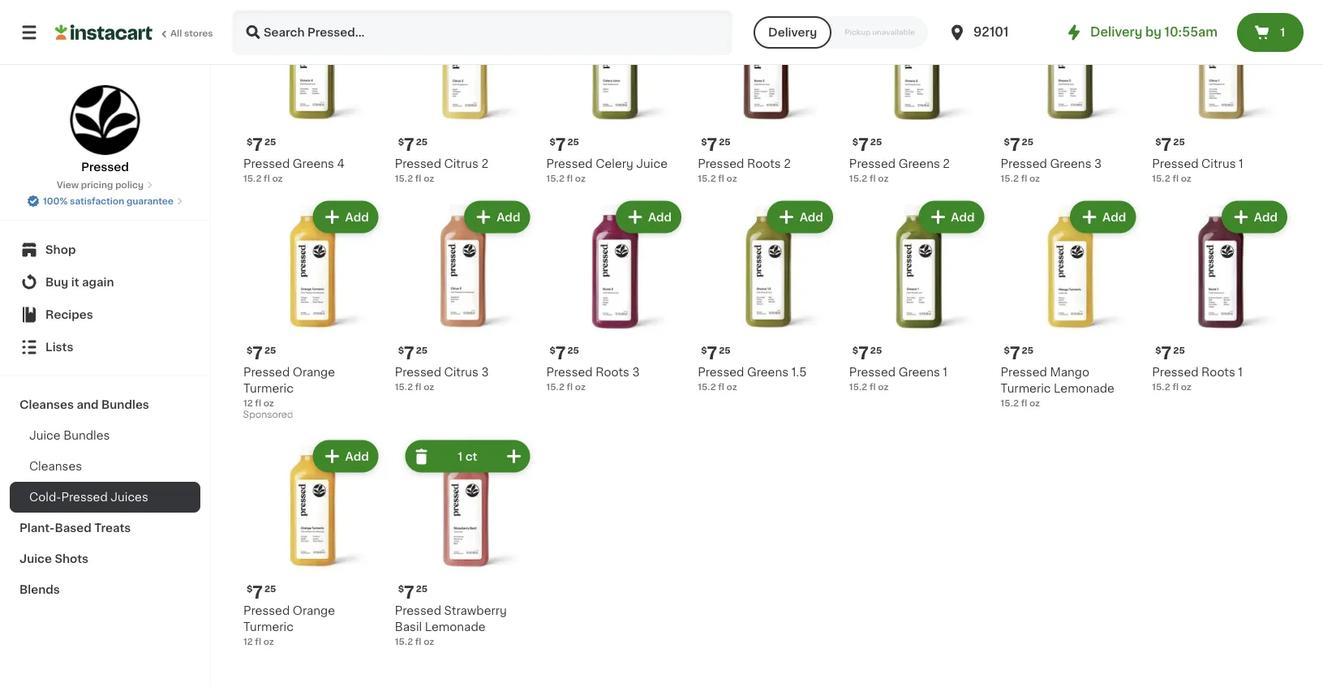 Task type: vqa. For each thing, say whether or not it's contained in the screenshot.
right You
no



Task type: locate. For each thing, give the bounding box(es) containing it.
add button for pressed roots 3
[[617, 203, 680, 232]]

15.2 inside pressed greens 1 15.2 fl oz
[[849, 382, 868, 391]]

juice shots link
[[10, 544, 200, 574]]

1 inside button
[[1281, 27, 1286, 38]]

15.2 inside pressed citrus 3 15.2 fl oz
[[395, 382, 413, 391]]

add for pressed roots 3
[[648, 212, 672, 223]]

oz inside pressed mango turmeric lemonade 15.2 fl oz
[[1030, 398, 1040, 407]]

15.2 for pressed greens 3
[[1001, 174, 1019, 183]]

$ 7 25
[[247, 136, 276, 154], [398, 136, 428, 154], [701, 136, 731, 154], [1004, 136, 1034, 154], [550, 136, 579, 154], [853, 136, 882, 154], [1156, 136, 1185, 154], [247, 345, 276, 362], [398, 345, 428, 362], [701, 345, 731, 362], [1004, 345, 1034, 362], [550, 345, 579, 362], [853, 345, 882, 362], [1156, 345, 1185, 362], [247, 584, 276, 601], [398, 584, 428, 601]]

fl
[[264, 174, 270, 183], [415, 174, 421, 183], [718, 174, 724, 183], [1021, 174, 1028, 183], [567, 174, 573, 183], [870, 174, 876, 183], [1173, 174, 1179, 183], [415, 382, 421, 391], [718, 382, 724, 391], [567, 382, 573, 391], [870, 382, 876, 391], [1173, 382, 1179, 391], [255, 398, 261, 407], [1021, 398, 1028, 407], [255, 637, 261, 646], [415, 637, 421, 646]]

2 horizontal spatial roots
[[1202, 366, 1236, 378]]

None search field
[[232, 10, 733, 55]]

fl inside pressed roots 1 15.2 fl oz
[[1173, 382, 1179, 391]]

3 inside pressed greens 3 15.2 fl oz
[[1095, 158, 1102, 169]]

pressed inside pressed greens 1 15.2 fl oz
[[849, 366, 896, 378]]

juice right celery
[[636, 158, 668, 169]]

2 inside the pressed citrus 2 15.2 fl oz
[[482, 158, 489, 169]]

pressed logo image
[[69, 84, 141, 156]]

oz inside pressed roots 3 15.2 fl oz
[[575, 382, 586, 391]]

1 vertical spatial pressed orange turmeric 12 fl oz
[[243, 605, 335, 646]]

15.2 inside pressed citrus 1 15.2 fl oz
[[1152, 174, 1171, 183]]

pressed celery juice 15.2 fl oz
[[546, 158, 668, 183]]

delivery
[[1090, 26, 1143, 38], [768, 27, 817, 38]]

15.2 inside the pressed strawberry basil lemonade 15.2 fl oz
[[395, 637, 413, 646]]

pressed greens 1 15.2 fl oz
[[849, 366, 948, 391]]

policy
[[115, 181, 144, 189]]

1.5
[[792, 366, 807, 378]]

0 horizontal spatial lemonade
[[425, 622, 486, 633]]

greens for 4
[[293, 158, 334, 169]]

view pricing policy link
[[57, 179, 153, 191]]

3 for pressed roots 3
[[632, 366, 640, 378]]

pressed citrus 2 15.2 fl oz
[[395, 158, 489, 183]]

roots
[[747, 158, 781, 169], [596, 366, 630, 378], [1202, 366, 1236, 378]]

2 for pressed roots 2
[[784, 158, 791, 169]]

15.2 inside pressed greens 1.5 15.2 fl oz
[[698, 382, 716, 391]]

1 horizontal spatial lemonade
[[1054, 383, 1115, 394]]

15.2 inside pressed greens 4 15.2 fl oz
[[243, 174, 262, 183]]

orange
[[293, 366, 335, 378], [293, 605, 335, 617]]

1 orange from the top
[[293, 366, 335, 378]]

pressed inside pressed roots 3 15.2 fl oz
[[546, 366, 593, 378]]

2 12 from the top
[[243, 637, 253, 646]]

25
[[265, 137, 276, 146], [416, 137, 428, 146], [719, 137, 731, 146], [1022, 137, 1034, 146], [568, 137, 579, 146], [871, 137, 882, 146], [1174, 137, 1185, 146], [265, 346, 276, 355], [416, 346, 428, 355], [719, 346, 731, 355], [1022, 346, 1034, 355], [568, 346, 579, 355], [871, 346, 882, 355], [1174, 346, 1185, 355], [265, 585, 276, 594], [416, 585, 428, 594]]

juice for bundles
[[29, 430, 61, 441]]

juice down cleanses and bundles
[[29, 430, 61, 441]]

roots for 2
[[747, 158, 781, 169]]

1 horizontal spatial roots
[[747, 158, 781, 169]]

greens inside pressed greens 4 15.2 fl oz
[[293, 158, 334, 169]]

fl inside pressed roots 3 15.2 fl oz
[[567, 382, 573, 391]]

1 vertical spatial bundles
[[63, 430, 110, 441]]

add button for pressed citrus 1
[[1223, 0, 1286, 24]]

2 2 from the left
[[784, 158, 791, 169]]

oz inside the pressed strawberry basil lemonade 15.2 fl oz
[[424, 637, 434, 646]]

0 horizontal spatial 2
[[482, 158, 489, 169]]

2
[[482, 158, 489, 169], [784, 158, 791, 169], [943, 158, 950, 169]]

cleanses and bundles link
[[10, 389, 200, 420]]

1 inside pressed greens 1 15.2 fl oz
[[943, 366, 948, 378]]

buy it again
[[45, 277, 114, 288]]

strawberry
[[444, 605, 507, 617]]

3 inside pressed roots 3 15.2 fl oz
[[632, 366, 640, 378]]

oz inside pressed greens 3 15.2 fl oz
[[1030, 174, 1040, 183]]

add button for pressed greens 1.5
[[769, 203, 832, 232]]

0 horizontal spatial 3
[[482, 366, 489, 378]]

juice bundles link
[[10, 420, 200, 451]]

2 for pressed greens 2
[[943, 158, 950, 169]]

shop link
[[10, 234, 200, 266]]

0 vertical spatial pressed orange turmeric 12 fl oz
[[243, 366, 335, 407]]

7
[[253, 136, 263, 154], [404, 136, 414, 154], [707, 136, 717, 154], [1010, 136, 1020, 154], [556, 136, 566, 154], [859, 136, 869, 154], [1162, 136, 1172, 154], [253, 345, 263, 362], [404, 345, 414, 362], [707, 345, 717, 362], [1010, 345, 1020, 362], [556, 345, 566, 362], [859, 345, 869, 362], [1162, 345, 1172, 362], [253, 584, 263, 601], [404, 584, 414, 601]]

1
[[1281, 27, 1286, 38], [1239, 158, 1244, 169], [943, 366, 948, 378], [1239, 366, 1243, 378], [458, 451, 463, 462]]

15.2 for pressed greens 2
[[849, 174, 868, 183]]

roots inside pressed roots 3 15.2 fl oz
[[596, 366, 630, 378]]

1 inside pressed citrus 1 15.2 fl oz
[[1239, 158, 1244, 169]]

92101
[[974, 26, 1009, 38]]

oz inside pressed greens 4 15.2 fl oz
[[272, 174, 283, 183]]

cold-pressed juices
[[29, 492, 148, 503]]

15.2 for pressed roots 3
[[546, 382, 565, 391]]

pressed inside pressed citrus 1 15.2 fl oz
[[1152, 158, 1199, 169]]

lemonade down strawberry at left bottom
[[425, 622, 486, 633]]

oz inside the pressed citrus 2 15.2 fl oz
[[424, 174, 434, 183]]

oz
[[272, 174, 283, 183], [424, 174, 434, 183], [727, 174, 737, 183], [1030, 174, 1040, 183], [575, 174, 586, 183], [878, 174, 889, 183], [1181, 174, 1192, 183], [424, 382, 434, 391], [727, 382, 737, 391], [575, 382, 586, 391], [878, 382, 889, 391], [1181, 382, 1192, 391], [263, 398, 274, 407], [1030, 398, 1040, 407], [263, 637, 274, 646], [424, 637, 434, 646]]

15.2 inside pressed roots 1 15.2 fl oz
[[1152, 382, 1171, 391]]

juice down the plant-
[[19, 553, 52, 565]]

fl inside pressed greens 1 15.2 fl oz
[[870, 382, 876, 391]]

citrus inside pressed citrus 3 15.2 fl oz
[[444, 366, 479, 378]]

juice inside 'pressed celery juice 15.2 fl oz'
[[636, 158, 668, 169]]

1 horizontal spatial 2
[[784, 158, 791, 169]]

1 inside pressed roots 1 15.2 fl oz
[[1239, 366, 1243, 378]]

greens inside pressed greens 1 15.2 fl oz
[[899, 366, 940, 378]]

0 horizontal spatial roots
[[596, 366, 630, 378]]

oz inside pressed citrus 3 15.2 fl oz
[[424, 382, 434, 391]]

citrus
[[444, 158, 479, 169], [1202, 158, 1236, 169], [444, 366, 479, 378]]

citrus for 3
[[444, 366, 479, 378]]

2 vertical spatial juice
[[19, 553, 52, 565]]

0 horizontal spatial delivery
[[768, 27, 817, 38]]

add for pressed mango turmeric lemonade
[[1103, 212, 1126, 223]]

15.2 for pressed roots 2
[[698, 174, 716, 183]]

3 inside pressed citrus 3 15.2 fl oz
[[482, 366, 489, 378]]

cleanses
[[19, 399, 74, 411], [29, 461, 82, 472]]

cleanses up juice bundles
[[19, 399, 74, 411]]

remove pressed strawberry basil lemonade image
[[412, 447, 431, 466]]

3 2 from the left
[[943, 158, 950, 169]]

0 vertical spatial juice
[[636, 158, 668, 169]]

15.2 for pressed celery juice
[[546, 174, 565, 183]]

add button for pressed roots 1
[[1223, 203, 1286, 232]]

greens for 1
[[899, 366, 940, 378]]

15.2 inside the pressed citrus 2 15.2 fl oz
[[395, 174, 413, 183]]

add button for pressed citrus 3
[[466, 203, 529, 232]]

buy
[[45, 277, 68, 288]]

pressed inside pressed greens 4 15.2 fl oz
[[243, 158, 290, 169]]

15.2 inside 'pressed celery juice 15.2 fl oz'
[[546, 174, 565, 183]]

1 for pressed citrus 1
[[1239, 158, 1244, 169]]

citrus inside pressed citrus 1 15.2 fl oz
[[1202, 158, 1236, 169]]

add button for pressed celery juice
[[617, 0, 680, 24]]

15.2 for pressed greens 1
[[849, 382, 868, 391]]

15.2 inside pressed roots 2 15.2 fl oz
[[698, 174, 716, 183]]

all stores
[[170, 29, 213, 38]]

and
[[77, 399, 99, 411]]

100% satisfaction guarantee
[[43, 197, 174, 206]]

15.2
[[243, 174, 262, 183], [395, 174, 413, 183], [698, 174, 716, 183], [1001, 174, 1019, 183], [546, 174, 565, 183], [849, 174, 868, 183], [1152, 174, 1171, 183], [395, 382, 413, 391], [698, 382, 716, 391], [546, 382, 565, 391], [849, 382, 868, 391], [1152, 382, 1171, 391], [1001, 398, 1019, 407], [395, 637, 413, 646]]

12
[[243, 398, 253, 407], [243, 637, 253, 646]]

product group
[[243, 0, 382, 185], [395, 0, 533, 185], [546, 0, 685, 185], [698, 0, 836, 185], [849, 0, 988, 185], [1001, 0, 1139, 185], [1152, 0, 1291, 185], [243, 198, 382, 424], [395, 198, 533, 393], [546, 198, 685, 393], [698, 198, 836, 393], [849, 198, 988, 393], [1001, 198, 1139, 409], [1152, 198, 1291, 393], [243, 437, 382, 648], [395, 437, 533, 648]]

delivery by 10:55am link
[[1065, 23, 1218, 42]]

0 vertical spatial 12
[[243, 398, 253, 407]]

juice shots
[[19, 553, 89, 565]]

fl inside pressed greens 1.5 15.2 fl oz
[[718, 382, 724, 391]]

pressed greens 4 15.2 fl oz
[[243, 158, 345, 183]]

1 2 from the left
[[482, 158, 489, 169]]

cleanses and bundles
[[19, 399, 149, 411]]

0 vertical spatial lemonade
[[1054, 383, 1115, 394]]

greens
[[293, 158, 334, 169], [1050, 158, 1092, 169], [899, 158, 940, 169], [747, 366, 789, 378], [899, 366, 940, 378]]

1 pressed orange turmeric 12 fl oz from the top
[[243, 366, 335, 407]]

add for pressed orange turmeric
[[345, 451, 369, 462]]

greens for 3
[[1050, 158, 1092, 169]]

citrus for 1
[[1202, 158, 1236, 169]]

juice for shots
[[19, 553, 52, 565]]

pressed orange turmeric 12 fl oz
[[243, 366, 335, 407], [243, 605, 335, 646]]

$
[[247, 137, 253, 146], [398, 137, 404, 146], [701, 137, 707, 146], [1004, 137, 1010, 146], [550, 137, 556, 146], [853, 137, 859, 146], [1156, 137, 1162, 146], [247, 346, 253, 355], [398, 346, 404, 355], [701, 346, 707, 355], [1004, 346, 1010, 355], [550, 346, 556, 355], [853, 346, 859, 355], [1156, 346, 1162, 355], [247, 585, 253, 594], [398, 585, 404, 594]]

3
[[1095, 158, 1102, 169], [482, 366, 489, 378], [632, 366, 640, 378]]

delivery button
[[754, 16, 832, 49]]

by
[[1146, 26, 1162, 38]]

citrus inside the pressed citrus 2 15.2 fl oz
[[444, 158, 479, 169]]

2 orange from the top
[[293, 605, 335, 617]]

blends link
[[10, 574, 200, 605]]

15.2 for pressed greens 4
[[243, 174, 262, 183]]

1 horizontal spatial 3
[[632, 366, 640, 378]]

add button for pressed orange turmeric
[[314, 442, 377, 471]]

cleanses up cold-
[[29, 461, 82, 472]]

oz inside 'pressed celery juice 15.2 fl oz'
[[575, 174, 586, 183]]

1 vertical spatial cleanses
[[29, 461, 82, 472]]

juice
[[636, 158, 668, 169], [29, 430, 61, 441], [19, 553, 52, 565]]

pressed inside the pressed citrus 2 15.2 fl oz
[[395, 158, 441, 169]]

15.2 for pressed citrus 2
[[395, 174, 413, 183]]

pressed inside the pressed strawberry basil lemonade 15.2 fl oz
[[395, 605, 441, 617]]

it
[[71, 277, 79, 288]]

bundles
[[101, 399, 149, 411], [63, 430, 110, 441]]

lemonade inside pressed mango turmeric lemonade 15.2 fl oz
[[1054, 383, 1115, 394]]

2 inside pressed roots 2 15.2 fl oz
[[784, 158, 791, 169]]

15.2 inside pressed greens 2 15.2 fl oz
[[849, 174, 868, 183]]

15.2 inside pressed greens 3 15.2 fl oz
[[1001, 174, 1019, 183]]

greens inside pressed greens 1.5 15.2 fl oz
[[747, 366, 789, 378]]

view pricing policy
[[57, 181, 144, 189]]

2 horizontal spatial 2
[[943, 158, 950, 169]]

add button for pressed mango turmeric lemonade
[[1072, 203, 1135, 232]]

add button
[[314, 0, 377, 24], [466, 0, 529, 24], [617, 0, 680, 24], [1223, 0, 1286, 24], [314, 203, 377, 232], [466, 203, 529, 232], [617, 203, 680, 232], [769, 203, 832, 232], [920, 203, 983, 232], [1072, 203, 1135, 232], [1223, 203, 1286, 232], [314, 442, 377, 471]]

turmeric inside pressed mango turmeric lemonade 15.2 fl oz
[[1001, 383, 1051, 394]]

2 horizontal spatial 3
[[1095, 158, 1102, 169]]

delivery inside 'link'
[[1090, 26, 1143, 38]]

pricing
[[81, 181, 113, 189]]

stores
[[184, 29, 213, 38]]

100% satisfaction guarantee button
[[27, 191, 183, 208]]

1 for pressed greens 1
[[943, 366, 948, 378]]

15.2 for pressed citrus 3
[[395, 382, 413, 391]]

1 vertical spatial lemonade
[[425, 622, 486, 633]]

1 vertical spatial juice
[[29, 430, 61, 441]]

add
[[345, 3, 369, 15], [497, 3, 520, 15], [648, 3, 672, 15], [1254, 3, 1278, 15], [345, 212, 369, 223], [497, 212, 520, 223], [648, 212, 672, 223], [800, 212, 823, 223], [951, 212, 975, 223], [1103, 212, 1126, 223], [1254, 212, 1278, 223], [345, 451, 369, 462]]

0 vertical spatial orange
[[293, 366, 335, 378]]

2 for pressed citrus 2
[[482, 158, 489, 169]]

0 vertical spatial bundles
[[101, 399, 149, 411]]

0 vertical spatial cleanses
[[19, 399, 74, 411]]

lemonade
[[1054, 383, 1115, 394], [425, 622, 486, 633]]

delivery inside button
[[768, 27, 817, 38]]

1 vertical spatial 12
[[243, 637, 253, 646]]

cold-pressed juices link
[[10, 482, 200, 513]]

fl inside pressed greens 4 15.2 fl oz
[[264, 174, 270, 183]]

cleanses link
[[10, 451, 200, 482]]

bundles up juice bundles link
[[101, 399, 149, 411]]

plant-
[[19, 523, 55, 534]]

15.2 inside pressed roots 3 15.2 fl oz
[[546, 382, 565, 391]]

pressed inside pressed greens 2 15.2 fl oz
[[849, 158, 896, 169]]

2 inside pressed greens 2 15.2 fl oz
[[943, 158, 950, 169]]

1 vertical spatial orange
[[293, 605, 335, 617]]

sponsored badge image
[[243, 411, 292, 420]]

pressed inside 'pressed celery juice 15.2 fl oz'
[[546, 158, 593, 169]]

shop
[[45, 244, 76, 256]]

roots inside pressed roots 1 15.2 fl oz
[[1202, 366, 1236, 378]]

92101 button
[[948, 10, 1045, 55]]

1 horizontal spatial delivery
[[1090, 26, 1143, 38]]

1 12 from the top
[[243, 398, 253, 407]]

greens inside pressed greens 2 15.2 fl oz
[[899, 158, 940, 169]]

lemonade down mango
[[1054, 383, 1115, 394]]

bundles down and
[[63, 430, 110, 441]]

greens inside pressed greens 3 15.2 fl oz
[[1050, 158, 1092, 169]]

lemonade inside the pressed strawberry basil lemonade 15.2 fl oz
[[425, 622, 486, 633]]

fl inside pressed greens 2 15.2 fl oz
[[870, 174, 876, 183]]

pressed
[[243, 158, 290, 169], [395, 158, 441, 169], [698, 158, 744, 169], [1001, 158, 1047, 169], [546, 158, 593, 169], [849, 158, 896, 169], [1152, 158, 1199, 169], [81, 161, 129, 173], [243, 366, 290, 378], [395, 366, 441, 378], [698, 366, 744, 378], [1001, 366, 1047, 378], [546, 366, 593, 378], [849, 366, 896, 378], [1152, 366, 1199, 378], [61, 492, 108, 503], [243, 605, 290, 617], [395, 605, 441, 617]]

roots inside pressed roots 2 15.2 fl oz
[[747, 158, 781, 169]]



Task type: describe. For each thing, give the bounding box(es) containing it.
3 for pressed greens 3
[[1095, 158, 1102, 169]]

juice bundles
[[29, 430, 110, 441]]

pressed roots 3 15.2 fl oz
[[546, 366, 640, 391]]

greens for 2
[[899, 158, 940, 169]]

pressed inside pressed greens 3 15.2 fl oz
[[1001, 158, 1047, 169]]

again
[[82, 277, 114, 288]]

pressed inside pressed roots 1 15.2 fl oz
[[1152, 366, 1199, 378]]

increment quantity of pressed strawberry basil lemonade image
[[504, 447, 524, 466]]

all
[[170, 29, 182, 38]]

cold-
[[29, 492, 61, 503]]

oz inside pressed greens 1.5 15.2 fl oz
[[727, 382, 737, 391]]

1 button
[[1237, 13, 1304, 52]]

cleanses for cleanses and bundles
[[19, 399, 74, 411]]

fl inside pressed roots 2 15.2 fl oz
[[718, 174, 724, 183]]

pressed roots 2 15.2 fl oz
[[698, 158, 791, 183]]

lists link
[[10, 331, 200, 364]]

fl inside the pressed citrus 2 15.2 fl oz
[[415, 174, 421, 183]]

oz inside pressed citrus 1 15.2 fl oz
[[1181, 174, 1192, 183]]

add for pressed roots 1
[[1254, 212, 1278, 223]]

15.2 inside pressed mango turmeric lemonade 15.2 fl oz
[[1001, 398, 1019, 407]]

lemonade for strawberry
[[425, 622, 486, 633]]

pressed link
[[69, 84, 141, 175]]

fl inside the pressed strawberry basil lemonade 15.2 fl oz
[[415, 637, 421, 646]]

blends
[[19, 584, 60, 596]]

delivery by 10:55am
[[1090, 26, 1218, 38]]

instacart logo image
[[55, 23, 153, 42]]

add for pressed greens 1.5
[[800, 212, 823, 223]]

3 for pressed citrus 3
[[482, 366, 489, 378]]

oz inside pressed roots 1 15.2 fl oz
[[1181, 382, 1192, 391]]

15.2 for pressed greens 1.5
[[698, 382, 716, 391]]

1 ct
[[458, 451, 478, 462]]

recipes link
[[10, 299, 200, 331]]

pressed inside pressed greens 1.5 15.2 fl oz
[[698, 366, 744, 378]]

pressed greens 1.5 15.2 fl oz
[[698, 366, 807, 391]]

add for pressed greens 4
[[345, 3, 369, 15]]

satisfaction
[[70, 197, 124, 206]]

fl inside pressed citrus 3 15.2 fl oz
[[415, 382, 421, 391]]

pressed inside pressed mango turmeric lemonade 15.2 fl oz
[[1001, 366, 1047, 378]]

ct
[[466, 451, 478, 462]]

citrus for 2
[[444, 158, 479, 169]]

delivery for delivery
[[768, 27, 817, 38]]

add for pressed citrus 2
[[497, 3, 520, 15]]

oz inside pressed roots 2 15.2 fl oz
[[727, 174, 737, 183]]

juices
[[111, 492, 148, 503]]

15.2 for pressed citrus 1
[[1152, 174, 1171, 183]]

oz inside pressed greens 2 15.2 fl oz
[[878, 174, 889, 183]]

pressed mango turmeric lemonade 15.2 fl oz
[[1001, 366, 1115, 407]]

basil
[[395, 622, 422, 633]]

greens for 1.5
[[747, 366, 789, 378]]

1 for pressed roots 1
[[1239, 366, 1243, 378]]

add for pressed citrus 3
[[497, 212, 520, 223]]

pressed roots 1 15.2 fl oz
[[1152, 366, 1243, 391]]

pressed strawberry basil lemonade 15.2 fl oz
[[395, 605, 507, 646]]

shots
[[55, 553, 89, 565]]

pressed greens 2 15.2 fl oz
[[849, 158, 950, 183]]

oz inside pressed greens 1 15.2 fl oz
[[878, 382, 889, 391]]

recipes
[[45, 309, 93, 321]]

delivery for delivery by 10:55am
[[1090, 26, 1143, 38]]

add for pressed greens 1
[[951, 212, 975, 223]]

pressed citrus 3 15.2 fl oz
[[395, 366, 489, 391]]

lemonade for mango
[[1054, 383, 1115, 394]]

2 pressed orange turmeric 12 fl oz from the top
[[243, 605, 335, 646]]

fl inside pressed mango turmeric lemonade 15.2 fl oz
[[1021, 398, 1028, 407]]

all stores link
[[55, 10, 214, 55]]

mango
[[1050, 366, 1090, 378]]

roots for 3
[[596, 366, 630, 378]]

guarantee
[[127, 197, 174, 206]]

lists
[[45, 342, 73, 353]]

100%
[[43, 197, 68, 206]]

add button for pressed citrus 2
[[466, 0, 529, 24]]

fl inside pressed citrus 1 15.2 fl oz
[[1173, 174, 1179, 183]]

based
[[55, 523, 92, 534]]

roots for 1
[[1202, 366, 1236, 378]]

pressed greens 3 15.2 fl oz
[[1001, 158, 1102, 183]]

10:55am
[[1165, 26, 1218, 38]]

pressed citrus 1 15.2 fl oz
[[1152, 158, 1244, 183]]

plant-based treats link
[[10, 513, 200, 544]]

4
[[337, 158, 345, 169]]

add button for pressed greens 4
[[314, 0, 377, 24]]

fl inside pressed greens 3 15.2 fl oz
[[1021, 174, 1028, 183]]

Search field
[[234, 11, 731, 54]]

add for pressed citrus 1
[[1254, 3, 1278, 15]]

add button for pressed greens 1
[[920, 203, 983, 232]]

pressed inside pressed roots 2 15.2 fl oz
[[698, 158, 744, 169]]

buy it again link
[[10, 266, 200, 299]]

treats
[[94, 523, 131, 534]]

service type group
[[754, 16, 928, 49]]

fl inside 'pressed celery juice 15.2 fl oz'
[[567, 174, 573, 183]]

cleanses for cleanses
[[29, 461, 82, 472]]

pressed inside pressed citrus 3 15.2 fl oz
[[395, 366, 441, 378]]

celery
[[596, 158, 634, 169]]

plant-based treats
[[19, 523, 131, 534]]

15.2 for pressed roots 1
[[1152, 382, 1171, 391]]

view
[[57, 181, 79, 189]]

add for pressed celery juice
[[648, 3, 672, 15]]



